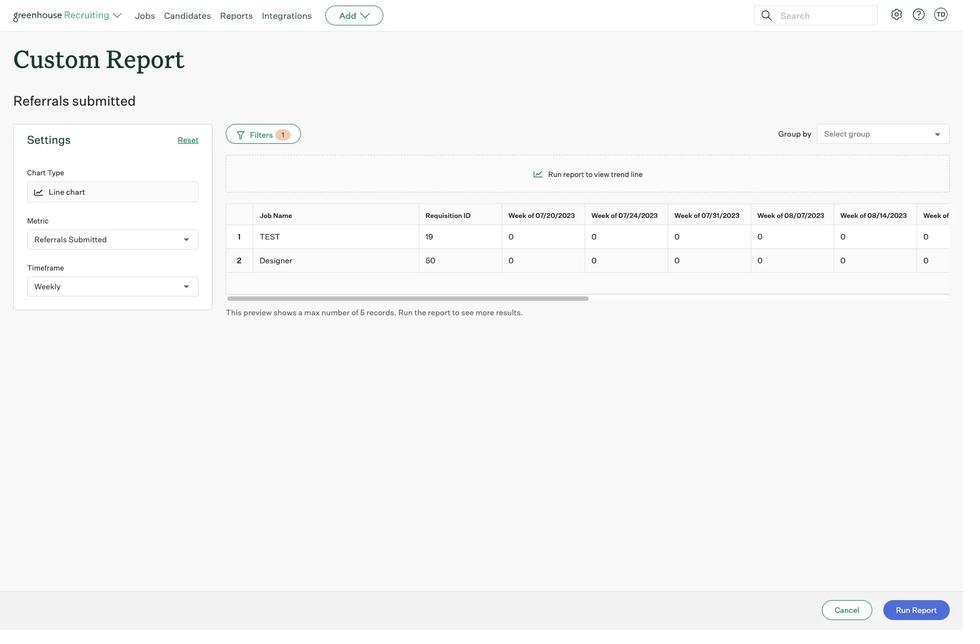 Task type: describe. For each thing, give the bounding box(es) containing it.
row containing 2
[[226, 249, 963, 273]]

integrations
[[262, 10, 312, 21]]

week for week of 07/20/2023
[[508, 211, 526, 220]]

week for week of 07/24/2023
[[591, 211, 609, 220]]

jobs link
[[135, 10, 155, 21]]

by
[[803, 129, 811, 138]]

week for week of 08/2
[[923, 211, 941, 220]]

2
[[237, 256, 241, 265]]

add
[[339, 10, 356, 21]]

candidates
[[164, 10, 211, 21]]

see
[[461, 307, 474, 317]]

td
[[936, 11, 945, 18]]

weekly
[[34, 282, 61, 291]]

integrations link
[[262, 10, 312, 21]]

the
[[414, 307, 426, 317]]

week of 07/24/2023
[[591, 211, 658, 220]]

referrals submitted
[[34, 234, 107, 244]]

week of 08/07/2023 column header
[[751, 204, 836, 227]]

candidates link
[[164, 10, 211, 21]]

week of 08/14/2023
[[840, 211, 907, 220]]

0 vertical spatial to
[[586, 170, 593, 179]]

row containing 1
[[226, 225, 963, 249]]

week of 08/2
[[923, 211, 963, 220]]

week of 07/24/2023 column header
[[585, 204, 670, 227]]

requisition id
[[425, 211, 471, 220]]

run for run report to view trend line
[[548, 170, 562, 179]]

shows
[[274, 307, 297, 317]]

group
[[778, 129, 801, 138]]

requisition id column header
[[419, 204, 504, 227]]

timeframe
[[27, 263, 64, 272]]

08/07/2023
[[784, 211, 824, 220]]

select group
[[824, 129, 870, 139]]

preview
[[243, 307, 272, 317]]

report for custom report
[[106, 42, 185, 75]]

50
[[425, 256, 435, 265]]

0 vertical spatial 1
[[282, 131, 284, 139]]

job name column header
[[253, 204, 421, 227]]

chart type
[[27, 168, 64, 177]]

run report to view trend line
[[548, 170, 643, 179]]

of for 07/20/2023
[[528, 211, 534, 220]]

report for run report
[[912, 605, 937, 615]]

19
[[425, 232, 433, 241]]

0 horizontal spatial run
[[398, 307, 413, 317]]

1 horizontal spatial report
[[563, 170, 584, 179]]

chart
[[66, 187, 85, 197]]

max
[[304, 307, 320, 317]]

jobs
[[135, 10, 155, 21]]

reset
[[178, 135, 199, 144]]

week of 08/14/2023 column header
[[834, 204, 919, 227]]

08/14/2023
[[867, 211, 907, 220]]

custom report
[[13, 42, 185, 75]]

referrals for referrals submitted
[[34, 234, 67, 244]]

0 horizontal spatial to
[[452, 307, 460, 317]]

custom
[[13, 42, 100, 75]]

1 vertical spatial report
[[428, 307, 450, 317]]

of for 08/14/2023
[[860, 211, 866, 220]]

name
[[273, 211, 292, 220]]

view
[[594, 170, 609, 179]]

week of 08/07/2023
[[757, 211, 824, 220]]

designer
[[260, 256, 292, 265]]

test
[[260, 232, 280, 241]]

week of 07/20/2023 column header
[[502, 204, 587, 227]]

08/2
[[950, 211, 963, 220]]



Task type: locate. For each thing, give the bounding box(es) containing it.
report left view in the top right of the page
[[563, 170, 584, 179]]

column header
[[226, 204, 256, 227]]

metric
[[27, 216, 49, 225]]

records.
[[366, 307, 397, 317]]

report
[[563, 170, 584, 179], [428, 307, 450, 317]]

referrals
[[13, 92, 69, 109], [34, 234, 67, 244]]

1 up 2 in the top left of the page
[[238, 232, 241, 241]]

td button
[[932, 6, 950, 23]]

of left 07/24/2023
[[611, 211, 617, 220]]

referrals submitted
[[13, 92, 136, 109]]

report right the
[[428, 307, 450, 317]]

of left 07/20/2023
[[528, 211, 534, 220]]

submitted
[[72, 92, 136, 109]]

of for 07/24/2023
[[611, 211, 617, 220]]

run report
[[896, 605, 937, 615]]

1 inside cell
[[238, 232, 241, 241]]

week of 07/31/2023
[[674, 211, 739, 220]]

run
[[548, 170, 562, 179], [398, 307, 413, 317], [896, 605, 910, 615]]

07/31/2023
[[701, 211, 739, 220]]

select
[[824, 129, 847, 139]]

reports link
[[220, 10, 253, 21]]

to left view in the top right of the page
[[586, 170, 593, 179]]

number
[[321, 307, 350, 317]]

week of 07/31/2023 column header
[[668, 204, 753, 227]]

group by
[[778, 129, 811, 138]]

1 vertical spatial run
[[398, 307, 413, 317]]

of left 07/31/2023
[[694, 211, 700, 220]]

0 horizontal spatial report
[[428, 307, 450, 317]]

report
[[106, 42, 185, 75], [912, 605, 937, 615]]

07/24/2023
[[618, 211, 658, 220]]

1 horizontal spatial 1
[[282, 131, 284, 139]]

requisition
[[425, 211, 462, 220]]

of left 08/07/2023
[[777, 211, 783, 220]]

0
[[508, 232, 514, 241], [591, 232, 597, 241], [674, 232, 680, 241], [757, 232, 763, 241], [840, 232, 846, 241], [923, 232, 929, 241], [508, 256, 514, 265], [591, 256, 597, 265], [674, 256, 680, 265], [757, 256, 763, 265], [840, 256, 846, 265], [923, 256, 929, 265]]

5
[[360, 307, 365, 317]]

of left 5
[[351, 307, 358, 317]]

week for week of 08/07/2023
[[757, 211, 775, 220]]

report inside button
[[912, 605, 937, 615]]

of inside 'column header'
[[611, 211, 617, 220]]

table containing 1
[[226, 204, 963, 294]]

week left 08/14/2023
[[840, 211, 858, 220]]

6 week from the left
[[923, 211, 941, 220]]

1 vertical spatial 1
[[238, 232, 241, 241]]

reports
[[220, 10, 253, 21]]

3 row from the top
[[226, 249, 963, 273]]

row
[[226, 204, 963, 227], [226, 225, 963, 249], [226, 249, 963, 273]]

1
[[282, 131, 284, 139], [238, 232, 241, 241]]

1 horizontal spatial to
[[586, 170, 593, 179]]

add button
[[325, 6, 383, 25]]

cancel
[[835, 605, 859, 615]]

cancel button
[[822, 600, 872, 620]]

more
[[475, 307, 494, 317]]

of for 07/31/2023
[[694, 211, 700, 220]]

run report button
[[883, 600, 950, 620]]

td button
[[934, 8, 948, 21]]

line chart
[[49, 187, 85, 197]]

a
[[298, 307, 303, 317]]

Search text field
[[778, 7, 867, 24]]

of for 08/2
[[943, 211, 949, 220]]

0 horizontal spatial 1
[[238, 232, 241, 241]]

run inside button
[[896, 605, 910, 615]]

2 row from the top
[[226, 225, 963, 249]]

row group containing 1
[[226, 225, 963, 273]]

5 week from the left
[[840, 211, 858, 220]]

job name
[[260, 211, 292, 220]]

configure image
[[890, 8, 903, 21]]

1 cell
[[226, 225, 253, 249]]

2 cell
[[226, 249, 253, 273]]

week for week of 07/31/2023
[[674, 211, 692, 220]]

2 week from the left
[[591, 211, 609, 220]]

line
[[631, 170, 643, 179]]

to
[[586, 170, 593, 179], [452, 307, 460, 317]]

of left "08/2"
[[943, 211, 949, 220]]

0 vertical spatial report
[[563, 170, 584, 179]]

referrals up settings
[[13, 92, 69, 109]]

week left 08/07/2023
[[757, 211, 775, 220]]

reset link
[[178, 135, 199, 144]]

1 week from the left
[[508, 211, 526, 220]]

of left 08/14/2023
[[860, 211, 866, 220]]

this preview shows a max number of 5 records. run the report to see more results.
[[226, 307, 523, 317]]

1 horizontal spatial run
[[548, 170, 562, 179]]

referrals down metric
[[34, 234, 67, 244]]

1 vertical spatial referrals
[[34, 234, 67, 244]]

chart
[[27, 168, 46, 177]]

07/20/2023
[[535, 211, 575, 220]]

4 week from the left
[[757, 211, 775, 220]]

0 horizontal spatial report
[[106, 42, 185, 75]]

type
[[47, 168, 64, 177]]

0 vertical spatial referrals
[[13, 92, 69, 109]]

week left 07/20/2023
[[508, 211, 526, 220]]

filters
[[250, 130, 273, 139]]

1 right the filters at left top
[[282, 131, 284, 139]]

week for week of 08/14/2023
[[840, 211, 858, 220]]

this
[[226, 307, 242, 317]]

trend
[[611, 170, 629, 179]]

row containing job name
[[226, 204, 963, 227]]

week inside 'column header'
[[591, 211, 609, 220]]

1 row from the top
[[226, 204, 963, 227]]

3 week from the left
[[674, 211, 692, 220]]

2 vertical spatial run
[[896, 605, 910, 615]]

to left see
[[452, 307, 460, 317]]

week of 07/20/2023
[[508, 211, 575, 220]]

of
[[528, 211, 534, 220], [611, 211, 617, 220], [694, 211, 700, 220], [777, 211, 783, 220], [860, 211, 866, 220], [943, 211, 949, 220], [351, 307, 358, 317]]

week
[[508, 211, 526, 220], [591, 211, 609, 220], [674, 211, 692, 220], [757, 211, 775, 220], [840, 211, 858, 220], [923, 211, 941, 220]]

run for run report
[[896, 605, 910, 615]]

1 vertical spatial report
[[912, 605, 937, 615]]

0 vertical spatial run
[[548, 170, 562, 179]]

group
[[849, 129, 870, 139]]

table
[[226, 204, 963, 294]]

week left "08/2"
[[923, 211, 941, 220]]

referrals for referrals submitted
[[13, 92, 69, 109]]

line
[[49, 187, 64, 197]]

row group
[[226, 225, 963, 273]]

week left 07/24/2023
[[591, 211, 609, 220]]

greenhouse recruiting image
[[13, 9, 113, 22]]

week left 07/31/2023
[[674, 211, 692, 220]]

results.
[[496, 307, 523, 317]]

2 horizontal spatial run
[[896, 605, 910, 615]]

1 horizontal spatial report
[[912, 605, 937, 615]]

of for 08/07/2023
[[777, 211, 783, 220]]

settings
[[27, 133, 71, 147]]

id
[[464, 211, 471, 220]]

job
[[260, 211, 272, 220]]

0 vertical spatial report
[[106, 42, 185, 75]]

submitted
[[69, 234, 107, 244]]

filter image
[[235, 130, 244, 140]]

1 vertical spatial to
[[452, 307, 460, 317]]



Task type: vqa. For each thing, say whether or not it's contained in the screenshot.
08/2
yes



